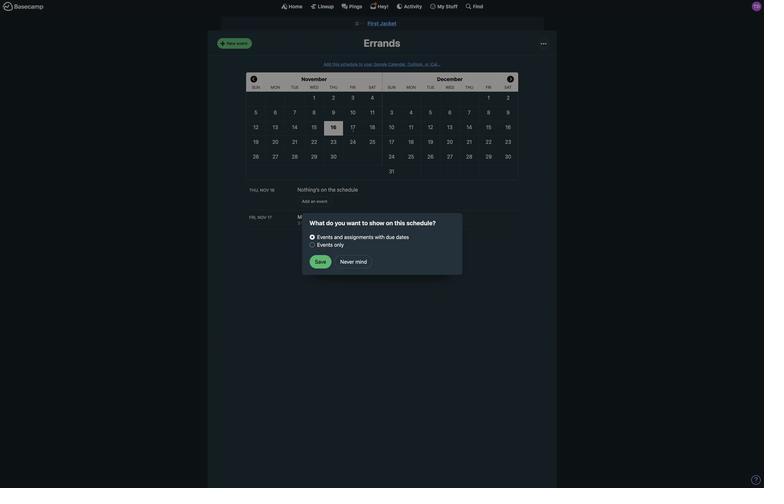 Task type: vqa. For each thing, say whether or not it's contained in the screenshot.
right event
yes



Task type: locate. For each thing, give the bounding box(es) containing it.
1 mon from the left
[[271, 85, 280, 90]]

0 horizontal spatial thu
[[330, 85, 338, 90]]

schedule up team on the left top of the page
[[337, 187, 358, 193]]

1 vertical spatial the
[[341, 215, 349, 220]]

1 horizontal spatial on
[[386, 220, 393, 227]]

lineup
[[318, 3, 334, 9]]

do
[[326, 220, 334, 227]]

main element
[[0, 0, 764, 13]]

what do you want to show on this schedule?
[[310, 220, 436, 227]]

0 vertical spatial to
[[359, 62, 363, 67]]

break
[[314, 215, 328, 220]]

your
[[364, 62, 373, 67]]

sat
[[369, 85, 376, 90], [505, 85, 512, 90]]

everything
[[354, 236, 379, 242]]

1 thu from the left
[[330, 85, 338, 90]]

16
[[270, 188, 275, 193]]

an
[[311, 199, 316, 204]]

mind
[[356, 259, 367, 265]]

schedule?
[[407, 220, 436, 227]]

0 horizontal spatial add
[[302, 199, 310, 204]]

new event link
[[217, 38, 252, 49]]

add up 'november'
[[324, 62, 331, 67]]

1 tue from the left
[[291, 85, 299, 90]]

2 tue from the left
[[427, 85, 434, 90]]

add this schedule to your google calendar, outlook, or ical…
[[324, 62, 441, 67]]

on up add an event
[[321, 187, 327, 193]]

want
[[347, 220, 361, 227]]

add for add an event
[[302, 199, 310, 204]]

0 vertical spatial add
[[324, 62, 331, 67]]

on right show
[[386, 220, 393, 227]]

the
[[328, 187, 336, 193], [341, 215, 349, 220]]

wed down 'november'
[[310, 85, 319, 90]]

to
[[359, 62, 363, 67], [362, 220, 368, 227], [387, 236, 392, 242]]

assignments
[[344, 235, 374, 240]]

tue for november
[[291, 85, 299, 90]]

0 horizontal spatial wed
[[310, 85, 319, 90]]

with
[[329, 215, 340, 220], [375, 235, 385, 240]]

activity
[[404, 3, 422, 9]]

1 sun from the left
[[252, 85, 260, 90]]

1 horizontal spatial with
[[375, 235, 385, 240]]

and
[[334, 235, 343, 240]]

1 vertical spatial this
[[395, 220, 405, 227]]

2 events from the top
[[317, 242, 333, 248]]

the left team on the left top of the page
[[341, 215, 349, 220]]

0 horizontal spatial the
[[328, 187, 336, 193]]

1 horizontal spatial wed
[[446, 85, 455, 90]]

tyler black image
[[364, 215, 370, 220]]

thu for december
[[465, 85, 474, 90]]

to left "your" at left top
[[359, 62, 363, 67]]

•
[[352, 128, 354, 134]]

to right want
[[362, 220, 368, 227]]

1 wed from the left
[[310, 85, 319, 90]]

lineup link
[[310, 3, 334, 10]]

1 vertical spatial add
[[302, 199, 310, 204]]

show        everything      up to        feb 29, 2024
[[340, 236, 424, 242]]

this
[[332, 62, 339, 67], [395, 220, 405, 227]]

1 vertical spatial event
[[317, 199, 328, 204]]

nothing's
[[298, 187, 320, 193]]

sun for december
[[388, 85, 396, 90]]

fri, nov 17
[[249, 216, 272, 220]]

the up add an event link at the left of page
[[328, 187, 336, 193]]

1 fri from the left
[[350, 85, 356, 90]]

0 horizontal spatial sat
[[369, 85, 376, 90]]

0 horizontal spatial event
[[237, 41, 247, 46]]

add left an
[[302, 199, 310, 204]]

1 vertical spatial on
[[386, 220, 393, 227]]

add
[[324, 62, 331, 67], [302, 199, 310, 204]]

2 sat from the left
[[505, 85, 512, 90]]

thu for november
[[330, 85, 338, 90]]

2 mon from the left
[[407, 85, 416, 90]]

None submit
[[310, 255, 332, 269]]

sun
[[252, 85, 260, 90], [388, 85, 396, 90]]

wed for december
[[446, 85, 455, 90]]

with up 5:00pm
[[329, 215, 340, 220]]

2 fri from the left
[[486, 85, 492, 90]]

0 vertical spatial nov
[[260, 188, 269, 193]]

event right new
[[237, 41, 247, 46]]

nov left 17
[[258, 216, 267, 220]]

add this schedule to your google calendar, outlook, or ical… link
[[324, 62, 441, 67]]

never
[[340, 259, 354, 265]]

0 horizontal spatial tue
[[291, 85, 299, 90]]

events up 'events only'
[[317, 235, 333, 240]]

dates
[[396, 235, 409, 240]]

outlook,
[[408, 62, 424, 67]]

0 horizontal spatial sun
[[252, 85, 260, 90]]

due
[[386, 235, 395, 240]]

1 horizontal spatial tue
[[427, 85, 434, 90]]

1 horizontal spatial fri
[[486, 85, 492, 90]]

1 horizontal spatial thu
[[465, 85, 474, 90]]

1 sat from the left
[[369, 85, 376, 90]]

0 vertical spatial this
[[332, 62, 339, 67]]

on
[[321, 187, 327, 193], [386, 220, 393, 227]]

0 vertical spatial event
[[237, 41, 247, 46]]

2 sun from the left
[[388, 85, 396, 90]]

2 wed from the left
[[446, 85, 455, 90]]

new event
[[227, 41, 247, 46]]

1 vertical spatial events
[[317, 242, 333, 248]]

1 vertical spatial schedule
[[337, 187, 358, 193]]

0 vertical spatial events
[[317, 235, 333, 240]]

fri for november
[[350, 85, 356, 90]]

team
[[350, 215, 363, 220]]

0 horizontal spatial fri
[[350, 85, 356, 90]]

2 vertical spatial to
[[387, 236, 392, 242]]

find button
[[465, 3, 483, 10]]

feb
[[393, 236, 402, 242]]

nov left 16
[[260, 188, 269, 193]]

thu
[[330, 85, 338, 90], [465, 85, 474, 90]]

calendar,
[[389, 62, 407, 67]]

tue for december
[[427, 85, 434, 90]]

1 horizontal spatial event
[[317, 199, 328, 204]]

1 vertical spatial nov
[[258, 216, 267, 220]]

tue
[[291, 85, 299, 90], [427, 85, 434, 90]]

mon
[[271, 85, 280, 90], [407, 85, 416, 90]]

1 horizontal spatial add
[[324, 62, 331, 67]]

to inside button
[[387, 236, 392, 242]]

first jacket link
[[368, 21, 397, 26]]

nov
[[260, 188, 269, 193], [258, 216, 267, 220]]

with left due
[[375, 235, 385, 240]]

to right up
[[387, 236, 392, 242]]

sat for december
[[505, 85, 512, 90]]

event right an
[[317, 199, 328, 204]]

1 horizontal spatial sun
[[388, 85, 396, 90]]

mon for december
[[407, 85, 416, 90]]

wed
[[310, 85, 319, 90], [446, 85, 455, 90]]

or
[[425, 62, 429, 67]]

events
[[317, 235, 333, 240], [317, 242, 333, 248]]

event
[[237, 41, 247, 46], [317, 199, 328, 204]]

fri for december
[[486, 85, 492, 90]]

2 thu from the left
[[465, 85, 474, 90]]

pings
[[349, 3, 362, 9]]

0 horizontal spatial on
[[321, 187, 327, 193]]

0 vertical spatial on
[[321, 187, 327, 193]]

1 horizontal spatial sat
[[505, 85, 512, 90]]

0 horizontal spatial mon
[[271, 85, 280, 90]]

december
[[437, 76, 463, 82]]

you
[[335, 220, 345, 227]]

wed down december
[[446, 85, 455, 90]]

schedule
[[341, 62, 358, 67], [337, 187, 358, 193]]

fri
[[350, 85, 356, 90], [486, 85, 492, 90]]

schedule left "your" at left top
[[341, 62, 358, 67]]

pings button
[[342, 3, 362, 10]]

events left only
[[317, 242, 333, 248]]

0 horizontal spatial with
[[329, 215, 340, 220]]

my
[[438, 3, 445, 9]]

1 events from the top
[[317, 235, 333, 240]]

1 horizontal spatial mon
[[407, 85, 416, 90]]



Task type: describe. For each thing, give the bounding box(es) containing it.
sat for november
[[369, 85, 376, 90]]

nothing's on the schedule
[[298, 187, 358, 193]]

tyler black image
[[752, 2, 762, 11]]

add for add this schedule to your google calendar, outlook, or ical…
[[324, 62, 331, 67]]

-
[[315, 221, 317, 226]]

movie break with the team
[[298, 215, 364, 220]]

events for events and assignments with due dates
[[317, 235, 333, 240]]

nov for fri,
[[258, 216, 267, 220]]

first jacket
[[368, 21, 397, 26]]

movie
[[298, 215, 312, 220]]

events for events only
[[317, 242, 333, 248]]

2024
[[412, 236, 424, 242]]

november
[[301, 76, 327, 82]]

google
[[374, 62, 387, 67]]

ical…
[[430, 62, 441, 67]]

errands
[[364, 37, 401, 49]]

0 vertical spatial schedule
[[341, 62, 358, 67]]

fri,
[[249, 216, 257, 220]]

29,
[[403, 236, 411, 242]]

never mind link
[[335, 255, 373, 269]]

thu,
[[249, 188, 259, 193]]

switch accounts image
[[3, 2, 44, 12]]

show
[[369, 220, 385, 227]]

17
[[268, 216, 272, 220]]

1 horizontal spatial this
[[395, 220, 405, 227]]

show        everything      up to        feb 29, 2024 button
[[340, 235, 424, 243]]

0 vertical spatial with
[[329, 215, 340, 220]]

3:00pm     -     5:00pm
[[298, 221, 334, 226]]

hey!
[[378, 3, 389, 9]]

first
[[368, 21, 379, 26]]

5:00pm
[[318, 221, 334, 226]]

my stuff button
[[430, 3, 458, 10]]

0 vertical spatial the
[[328, 187, 336, 193]]

1 vertical spatial to
[[362, 220, 368, 227]]

3:00pm
[[298, 221, 314, 226]]

only
[[334, 242, 344, 248]]

events only
[[317, 242, 344, 248]]

hey! button
[[370, 3, 389, 10]]

add an event
[[302, 199, 328, 204]]

nov for thu,
[[260, 188, 269, 193]]

stuff
[[446, 3, 458, 9]]

thu, nov 16
[[249, 188, 275, 193]]

never mind
[[340, 259, 367, 265]]

0 horizontal spatial this
[[332, 62, 339, 67]]

up
[[380, 236, 386, 242]]

mon for november
[[271, 85, 280, 90]]

home
[[289, 3, 303, 9]]

jacket
[[380, 21, 397, 26]]

to for up
[[387, 236, 392, 242]]

home link
[[281, 3, 303, 10]]

show
[[340, 236, 353, 242]]

to for schedule
[[359, 62, 363, 67]]

add an event link
[[298, 197, 332, 207]]

find
[[473, 3, 483, 9]]

wed for november
[[310, 85, 319, 90]]

what
[[310, 220, 325, 227]]

1 vertical spatial with
[[375, 235, 385, 240]]

new
[[227, 41, 236, 46]]

activity link
[[396, 3, 422, 10]]

my stuff
[[438, 3, 458, 9]]

events and assignments with due dates
[[317, 235, 409, 240]]

sun for november
[[252, 85, 260, 90]]

1 horizontal spatial the
[[341, 215, 349, 220]]



